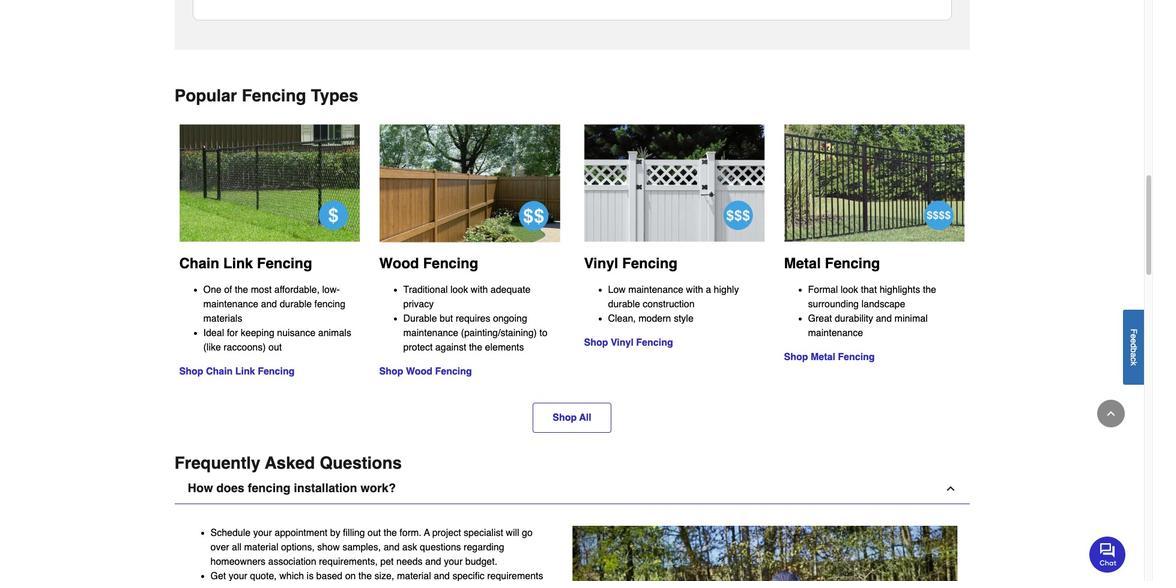 Task type: locate. For each thing, give the bounding box(es) containing it.
affordable,
[[275, 285, 320, 296]]

shop left all
[[553, 413, 577, 424]]

low maintenance with a highly durable construction clean, modern style
[[608, 285, 739, 325]]

0 vertical spatial fencing
[[315, 299, 346, 310]]

maintenance down durable at the bottom left of page
[[404, 328, 459, 339]]

chat invite button image
[[1090, 536, 1127, 573]]

0 vertical spatial chain
[[179, 255, 219, 272]]

with for vinyl fencing
[[687, 285, 704, 296]]

e up the b
[[1130, 339, 1139, 343]]

the inside one of the most affordable, low- maintenance and durable fencing materials ideal for keeping nuisance animals (like raccoons) out
[[235, 285, 248, 296]]

fencing inside button
[[248, 482, 291, 496]]

2 durable from the left
[[608, 299, 641, 310]]

chevron up image
[[1106, 408, 1118, 420], [945, 483, 957, 495]]

durable
[[404, 314, 437, 325]]

most
[[251, 285, 272, 296]]

with inside traditional look with adequate privacy durable but requires ongoing maintenance (painting/staining) to protect against the elements
[[471, 285, 488, 296]]

a inside "button"
[[1130, 353, 1139, 357]]

with inside low maintenance with a highly durable construction clean, modern style
[[687, 285, 704, 296]]

a black metal fence next to an icon with 4 dollar signs. image
[[785, 124, 965, 242]]

maintenance up construction
[[629, 285, 684, 296]]

shop all
[[553, 413, 592, 424]]

out down keeping
[[269, 343, 282, 353]]

(like
[[203, 343, 221, 353]]

shop for metal fencing
[[785, 352, 809, 363]]

1 horizontal spatial out
[[368, 529, 381, 539]]

link down raccoons)
[[235, 367, 255, 377]]

chain
[[179, 255, 219, 272], [206, 367, 233, 377]]

installation
[[294, 482, 357, 496]]

of
[[224, 285, 232, 296]]

vinyl down "clean,"
[[611, 338, 634, 349]]

chain up one
[[179, 255, 219, 272]]

shop down "clean,"
[[584, 338, 608, 349]]

0 horizontal spatial your
[[253, 529, 272, 539]]

1 horizontal spatial a
[[1130, 353, 1139, 357]]

the right highlights
[[924, 285, 937, 296]]

1 horizontal spatial durable
[[608, 299, 641, 310]]

out up 'samples,'
[[368, 529, 381, 539]]

0 vertical spatial chevron up image
[[1106, 408, 1118, 420]]

k
[[1130, 362, 1139, 366]]

wood up traditional
[[380, 256, 419, 273]]

the inside traditional look with adequate privacy durable but requires ongoing maintenance (painting/staining) to protect against the elements
[[469, 343, 483, 354]]

appointment
[[275, 529, 328, 539]]

look inside traditional look with adequate privacy durable but requires ongoing maintenance (painting/staining) to protect against the elements
[[451, 285, 468, 296]]

a left 'highly'
[[706, 285, 712, 296]]

chain link fencing
[[179, 255, 312, 272]]

to
[[540, 328, 548, 339]]

look for metal fencing
[[841, 285, 859, 296]]

metal up formal
[[785, 255, 821, 272]]

shop down (like at the left bottom
[[179, 367, 203, 377]]

1 horizontal spatial fencing
[[315, 299, 346, 310]]

durability
[[835, 314, 874, 325]]

0 horizontal spatial durable
[[280, 299, 312, 310]]

and down landscape
[[876, 314, 893, 325]]

0 vertical spatial wood
[[380, 256, 419, 273]]

the inside schedule your appointment by filling out the form. a project specialist will go over all material options, show samples, and ask questions regarding homeowners association requirements, pet needs and your budget.
[[384, 529, 397, 539]]

maintenance inside low maintenance with a highly durable construction clean, modern style
[[629, 285, 684, 296]]

e
[[1130, 334, 1139, 339], [1130, 339, 1139, 343]]

vinyl
[[584, 255, 619, 272], [611, 338, 634, 349]]

one
[[203, 285, 222, 296]]

metal
[[785, 255, 821, 272], [811, 352, 836, 363]]

metal down great at the bottom right
[[811, 352, 836, 363]]

1 vertical spatial metal
[[811, 352, 836, 363]]

material
[[244, 543, 279, 554]]

e up "d"
[[1130, 334, 1139, 339]]

the
[[235, 285, 248, 296], [924, 285, 937, 296], [469, 343, 483, 354], [384, 529, 397, 539]]

1 horizontal spatial look
[[841, 285, 859, 296]]

0 horizontal spatial a
[[706, 285, 712, 296]]

0 vertical spatial your
[[253, 529, 272, 539]]

0 horizontal spatial with
[[471, 285, 488, 296]]

popular
[[175, 86, 237, 105]]

f e e d b a c k button
[[1124, 310, 1145, 385]]

out inside one of the most affordable, low- maintenance and durable fencing materials ideal for keeping nuisance animals (like raccoons) out
[[269, 343, 282, 353]]

how does fencing installation work?
[[188, 482, 396, 496]]

surrounding
[[809, 299, 859, 310]]

fencing
[[315, 299, 346, 310], [248, 482, 291, 496]]

and inside one of the most affordable, low- maintenance and durable fencing materials ideal for keeping nuisance animals (like raccoons) out
[[261, 299, 277, 310]]

one of the most affordable, low- maintenance and durable fencing materials ideal for keeping nuisance animals (like raccoons) out
[[203, 285, 351, 353]]

0 vertical spatial a
[[706, 285, 712, 296]]

0 vertical spatial out
[[269, 343, 282, 353]]

f e e d b a c k
[[1130, 329, 1139, 366]]

0 horizontal spatial chevron up image
[[945, 483, 957, 495]]

shop chain link fencing
[[179, 367, 295, 377]]

with
[[687, 285, 704, 296], [471, 285, 488, 296]]

0 horizontal spatial out
[[269, 343, 282, 353]]

look up but
[[451, 285, 468, 296]]

a up k
[[1130, 353, 1139, 357]]

0 vertical spatial vinyl
[[584, 255, 619, 272]]

your down "questions"
[[444, 557, 463, 568]]

protect
[[404, 343, 433, 354]]

1 vertical spatial your
[[444, 557, 463, 568]]

vinyl up low
[[584, 255, 619, 272]]

1 vertical spatial out
[[368, 529, 381, 539]]

a wood fence next to an icon with 2 dollar signs. image
[[380, 124, 560, 242]]

out
[[269, 343, 282, 353], [368, 529, 381, 539]]

shop for vinyl fencing
[[584, 338, 608, 349]]

style
[[674, 314, 694, 325]]

with up construction
[[687, 285, 704, 296]]

maintenance down of
[[203, 299, 258, 310]]

maintenance inside one of the most affordable, low- maintenance and durable fencing materials ideal for keeping nuisance animals (like raccoons) out
[[203, 299, 258, 310]]

but
[[440, 314, 453, 325]]

d
[[1130, 343, 1139, 348]]

materials
[[203, 314, 242, 325]]

regarding
[[464, 543, 505, 554]]

ideal
[[203, 328, 224, 339]]

0 horizontal spatial look
[[451, 285, 468, 296]]

durable down affordable, on the left of the page
[[280, 299, 312, 310]]

maintenance down great at the bottom right
[[809, 328, 864, 339]]

wood
[[380, 256, 419, 273], [406, 367, 433, 378]]

and down the most
[[261, 299, 277, 310]]

link
[[223, 255, 253, 272], [235, 367, 255, 377]]

durable up "clean,"
[[608, 299, 641, 310]]

shop for chain link fencing
[[179, 367, 203, 377]]

over
[[211, 543, 229, 554]]

shop down great at the bottom right
[[785, 352, 809, 363]]

with up requires
[[471, 285, 488, 296]]

1 horizontal spatial chevron up image
[[1106, 408, 1118, 420]]

your up material
[[253, 529, 272, 539]]

fencing down "low-"
[[315, 299, 346, 310]]

shop inside 'link'
[[553, 413, 577, 424]]

fencing down frequently asked questions
[[248, 482, 291, 496]]

formal
[[809, 285, 839, 296]]

durable
[[280, 299, 312, 310], [608, 299, 641, 310]]

look inside formal look that highlights the surrounding landscape great durability and minimal maintenance
[[841, 285, 859, 296]]

shop metal fencing
[[785, 352, 875, 363]]

raccoons)
[[224, 343, 266, 353]]

the right against
[[469, 343, 483, 354]]

0 vertical spatial link
[[223, 255, 253, 272]]

chevron up image inside the scroll to top element
[[1106, 408, 1118, 420]]

1 horizontal spatial with
[[687, 285, 704, 296]]

1 horizontal spatial your
[[444, 557, 463, 568]]

durable inside low maintenance with a highly durable construction clean, modern style
[[608, 299, 641, 310]]

look for wood fencing
[[451, 285, 468, 296]]

chain down (like at the left bottom
[[206, 367, 233, 377]]

clean,
[[608, 314, 636, 325]]

requires
[[456, 314, 491, 325]]

the left form.
[[384, 529, 397, 539]]

link up of
[[223, 255, 253, 272]]

by
[[330, 529, 341, 539]]

pet
[[381, 557, 394, 568]]

1 vertical spatial fencing
[[248, 482, 291, 496]]

1 durable from the left
[[280, 299, 312, 310]]

formal look that highlights the surrounding landscape great durability and minimal maintenance
[[809, 285, 937, 339]]

1 vertical spatial a
[[1130, 353, 1139, 357]]

1 vertical spatial chevron up image
[[945, 483, 957, 495]]

fencing inside one of the most affordable, low- maintenance and durable fencing materials ideal for keeping nuisance animals (like raccoons) out
[[315, 299, 346, 310]]

traditional
[[404, 285, 448, 296]]

0 horizontal spatial fencing
[[248, 482, 291, 496]]

a
[[706, 285, 712, 296], [1130, 353, 1139, 357]]

look left that
[[841, 285, 859, 296]]

shop down protect
[[380, 367, 404, 378]]

c
[[1130, 357, 1139, 362]]

a white vinyl fence next to an icon with 3 dollar signs. image
[[584, 124, 765, 242]]

wood down protect
[[406, 367, 433, 378]]

needs
[[397, 557, 423, 568]]

questions
[[420, 543, 461, 554]]

look
[[841, 285, 859, 296], [451, 285, 468, 296]]

great
[[809, 314, 833, 325]]

the right of
[[235, 285, 248, 296]]

and
[[261, 299, 277, 310], [876, 314, 893, 325], [384, 543, 400, 554], [426, 557, 442, 568]]

maintenance
[[629, 285, 684, 296], [203, 299, 258, 310], [809, 328, 864, 339], [404, 328, 459, 339]]



Task type: describe. For each thing, give the bounding box(es) containing it.
for
[[227, 328, 238, 339]]

the inside formal look that highlights the surrounding landscape great durability and minimal maintenance
[[924, 285, 937, 296]]

will
[[506, 529, 520, 539]]

form.
[[400, 529, 422, 539]]

wood fencing
[[380, 256, 479, 273]]

1 vertical spatial vinyl
[[611, 338, 634, 349]]

animals
[[318, 328, 351, 339]]

two professional independent installers in blue lowe's vests installing a black metal fence. image
[[572, 527, 958, 582]]

b
[[1130, 348, 1139, 353]]

shop vinyl fencing link
[[584, 338, 673, 349]]

keeping
[[241, 328, 275, 339]]

elements
[[485, 343, 524, 354]]

questions
[[320, 454, 402, 473]]

1 vertical spatial chain
[[206, 367, 233, 377]]

and inside formal look that highlights the surrounding landscape great durability and minimal maintenance
[[876, 314, 893, 325]]

schedule
[[211, 529, 251, 539]]

go
[[522, 529, 533, 539]]

frequently asked questions
[[175, 454, 402, 473]]

low
[[608, 285, 626, 296]]

highly
[[714, 285, 739, 296]]

a
[[424, 529, 430, 539]]

association
[[268, 557, 316, 568]]

work?
[[361, 482, 396, 496]]

shop for wood fencing
[[380, 367, 404, 378]]

adequate
[[491, 285, 531, 296]]

shop metal fencing link
[[785, 352, 875, 363]]

options,
[[281, 543, 315, 554]]

landscape
[[862, 299, 906, 310]]

1 vertical spatial wood
[[406, 367, 433, 378]]

ask
[[403, 543, 417, 554]]

shop chain link fencing link
[[179, 367, 295, 377]]

how does fencing installation work? button
[[175, 474, 970, 505]]

nuisance
[[277, 328, 316, 339]]

maintenance inside formal look that highlights the surrounding landscape great durability and minimal maintenance
[[809, 328, 864, 339]]

metal fencing
[[785, 255, 881, 272]]

shop wood fencing
[[380, 367, 472, 378]]

f
[[1130, 329, 1139, 334]]

and up "pet"
[[384, 543, 400, 554]]

types
[[311, 86, 358, 105]]

shop vinyl fencing
[[584, 338, 673, 349]]

asked
[[265, 454, 315, 473]]

filling
[[343, 529, 365, 539]]

with for wood fencing
[[471, 285, 488, 296]]

how
[[188, 482, 213, 496]]

scroll to top element
[[1098, 400, 1126, 428]]

samples,
[[343, 543, 381, 554]]

minimal
[[895, 314, 928, 325]]

project
[[432, 529, 461, 539]]

privacy
[[404, 300, 434, 310]]

(painting/staining)
[[461, 328, 537, 339]]

popular fencing types
[[175, 86, 358, 105]]

chevron up image inside how does fencing installation work? button
[[945, 483, 957, 495]]

0 vertical spatial metal
[[785, 255, 821, 272]]

2 e from the top
[[1130, 339, 1139, 343]]

durable inside one of the most affordable, low- maintenance and durable fencing materials ideal for keeping nuisance animals (like raccoons) out
[[280, 299, 312, 310]]

ongoing
[[493, 314, 528, 325]]

construction
[[643, 299, 695, 310]]

requirements,
[[319, 557, 378, 568]]

a inside low maintenance with a highly durable construction clean, modern style
[[706, 285, 712, 296]]

schedule your appointment by filling out the form. a project specialist will go over all material options, show samples, and ask questions regarding homeowners association requirements, pet needs and your budget.
[[211, 529, 533, 568]]

show
[[318, 543, 340, 554]]

maintenance inside traditional look with adequate privacy durable but requires ongoing maintenance (painting/staining) to protect against the elements
[[404, 328, 459, 339]]

vinyl fencing
[[584, 255, 678, 272]]

and down "questions"
[[426, 557, 442, 568]]

out inside schedule your appointment by filling out the form. a project specialist will go over all material options, show samples, and ask questions regarding homeowners association requirements, pet needs and your budget.
[[368, 529, 381, 539]]

shop all link
[[533, 404, 612, 434]]

1 vertical spatial link
[[235, 367, 255, 377]]

low-
[[322, 285, 340, 296]]

1 e from the top
[[1130, 334, 1139, 339]]

does
[[217, 482, 245, 496]]

budget.
[[466, 557, 498, 568]]

that
[[861, 285, 878, 296]]

homeowners
[[211, 557, 266, 568]]

modern
[[639, 314, 672, 325]]

a black chain link fence next to an icon with 1 dollar sign. image
[[179, 124, 360, 242]]

specialist
[[464, 529, 504, 539]]

traditional look with adequate privacy durable but requires ongoing maintenance (painting/staining) to protect against the elements
[[404, 285, 548, 354]]

all
[[580, 413, 592, 424]]

frequently
[[175, 454, 261, 473]]

all
[[232, 543, 242, 554]]

highlights
[[880, 285, 921, 296]]

against
[[436, 343, 467, 354]]



Task type: vqa. For each thing, say whether or not it's contained in the screenshot.
'Floor'
no



